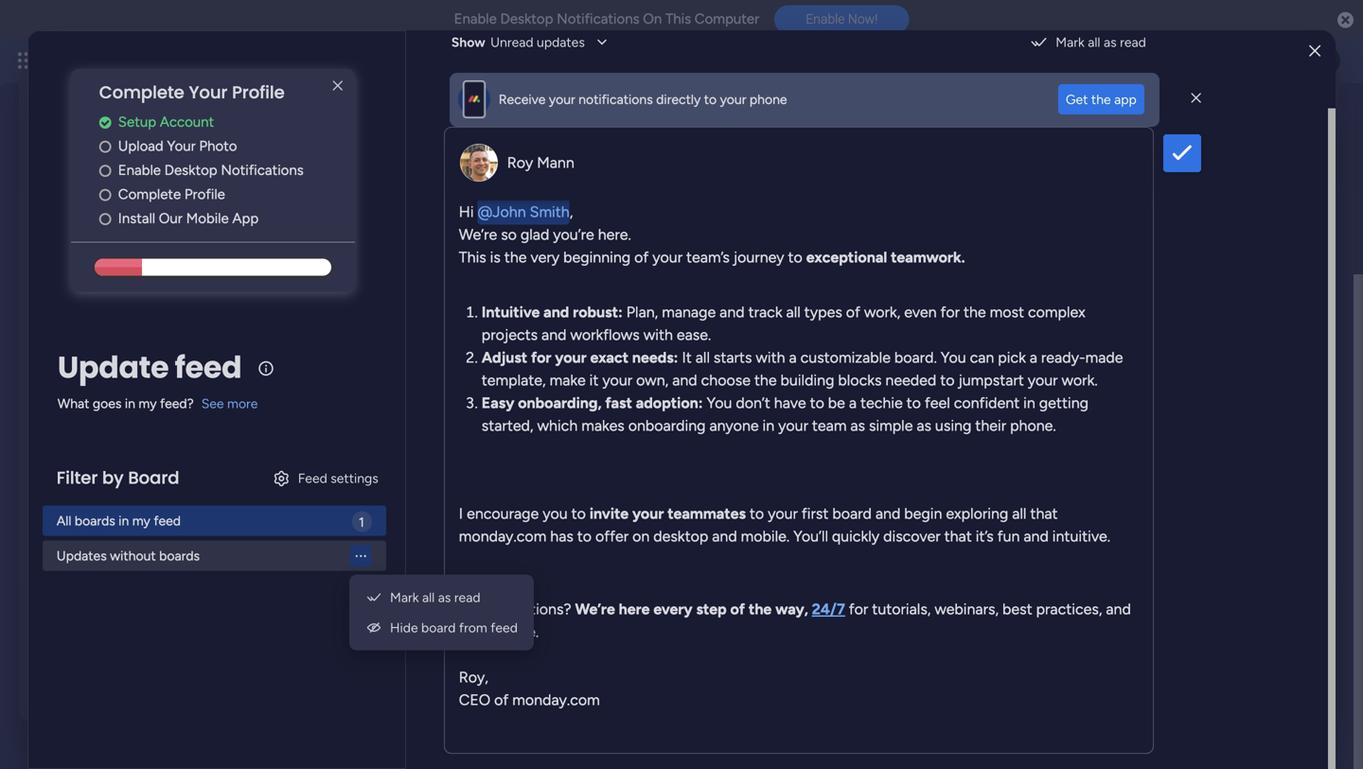 Task type: vqa. For each thing, say whether or not it's contained in the screenshot.
the meeting notes
no



Task type: locate. For each thing, give the bounding box(es) containing it.
work down check circle icon
[[89, 151, 118, 167]]

1 image
[[1083, 39, 1100, 60]]

as right 1 image in the top right of the page
[[1104, 34, 1117, 50]]

0 vertical spatial notifications
[[557, 10, 640, 27]]

track
[[749, 304, 783, 322]]

learn inside the getting started learn how monday.com works
[[1126, 504, 1159, 520]]

monday
[[84, 50, 149, 71]]

mark all as read menu item
[[357, 583, 526, 613]]

as inside button
[[1104, 34, 1117, 50]]

all up fun
[[1013, 505, 1027, 523]]

management for work management
[[189, 568, 273, 585]]

and inside the help center learn and get support
[[1162, 595, 1184, 611]]

component image for work management > main workspace
[[65, 148, 82, 165]]

mark up update feed image
[[1056, 34, 1085, 50]]

complete up install
[[118, 186, 181, 203]]

complete for complete profile
[[118, 186, 181, 203]]

main down all boards in my feed
[[132, 542, 168, 562]]

to left be on the right of the page
[[810, 394, 825, 412]]

1 vertical spatial you
[[707, 394, 732, 412]]

all right it
[[696, 349, 710, 367]]

for tutorials, webinars, best practices, and much more.
[[459, 601, 1132, 642]]

setup account
[[118, 113, 214, 130]]

dapulse x slim image
[[1192, 90, 1202, 107]]

0 vertical spatial main
[[214, 151, 243, 167]]

enable left now!
[[806, 11, 845, 27]]

that left 'it's'
[[945, 528, 972, 546]]

a inside you don't have to be a techie to feel confident in getting started, which makes onboarding anyone in your team as simple as using their phone.
[[849, 394, 857, 412]]

first inside to your first board and begin exploring all that monday.com has to offer on desktop and mobile. you'll quickly discover that it's fun and intuitive.
[[802, 505, 829, 523]]

0 vertical spatial mark
[[1056, 34, 1085, 50]]

so
[[501, 226, 517, 244]]

boards right the all
[[75, 513, 115, 529]]

a right pick in the top of the page
[[1030, 349, 1038, 367]]

work
[[153, 50, 187, 71], [89, 151, 118, 167], [154, 568, 185, 585]]

enable now!
[[806, 11, 878, 27]]

component image down without in the bottom left of the page
[[132, 568, 148, 585]]

1 vertical spatial board
[[833, 505, 872, 523]]

0 horizontal spatial board
[[151, 120, 191, 138]]

1 horizontal spatial board
[[421, 620, 456, 636]]

your inside hi @john smith , we're so glad you're here. this is the very beginning of your team's journey to exceptional teamwork.
[[653, 249, 683, 267]]

0 vertical spatial you
[[941, 349, 967, 367]]

team
[[812, 417, 847, 435]]

1 vertical spatial main
[[132, 542, 168, 562]]

you'll
[[794, 528, 829, 546]]

your right receive
[[549, 91, 576, 107]]

all inside mark all as read menu item
[[422, 590, 435, 606]]

teammates right more
[[261, 383, 338, 401]]

monday.com inside the getting started learn how monday.com works
[[1191, 504, 1267, 520]]

board
[[151, 120, 191, 138], [833, 505, 872, 523], [421, 620, 456, 636]]

photo
[[199, 138, 237, 155]]

1 vertical spatial boards
[[159, 548, 200, 564]]

board
[[128, 466, 179, 490]]

read up from
[[454, 590, 481, 606]]

notifications up updates at the top left
[[557, 10, 640, 27]]

your up on
[[633, 505, 664, 523]]

update up the goes
[[58, 346, 169, 389]]

3 circle o image from the top
[[99, 188, 111, 202]]

2 vertical spatial work
[[154, 568, 185, 585]]

mark inside button
[[1056, 34, 1085, 50]]

your down account
[[167, 138, 196, 155]]

1 horizontal spatial 1
[[359, 514, 364, 531]]

0 vertical spatial made
[[1107, 325, 1145, 343]]

2 horizontal spatial board
[[833, 505, 872, 523]]

for right even
[[941, 304, 960, 322]]

explore templates
[[1132, 366, 1254, 384]]

what goes in my feed? see more
[[58, 396, 258, 412]]

1 horizontal spatial see
[[331, 53, 354, 69]]

1 vertical spatial mann
[[164, 288, 199, 305]]

see plans
[[331, 53, 388, 69]]

1 horizontal spatial for
[[849, 601, 869, 619]]

feed right from
[[491, 620, 518, 636]]

teammates
[[261, 383, 338, 401], [668, 505, 746, 523]]

and left track
[[720, 304, 745, 322]]

your up mobile.
[[768, 505, 798, 523]]

your inside you don't have to be a techie to feel confident in getting started, which makes onboarding anyone in your team as simple as using their phone.
[[779, 417, 809, 435]]

1 vertical spatial management
[[121, 151, 199, 167]]

the left way,
[[749, 601, 772, 619]]

mann up smith
[[537, 154, 575, 172]]

1 horizontal spatial a
[[849, 394, 857, 412]]

sales up our
[[1179, 664, 1209, 680]]

invite up 'using' at the right of the page
[[919, 384, 952, 400]]

templates right explore at the top of the page
[[1186, 366, 1254, 384]]

update
[[68, 224, 126, 245], [58, 346, 169, 389]]

desktop
[[500, 10, 553, 27], [164, 162, 217, 179]]

circle o image
[[99, 139, 111, 154], [99, 164, 111, 178], [99, 188, 111, 202], [99, 212, 111, 226]]

my for feed?
[[139, 396, 157, 412]]

1 vertical spatial that
[[945, 528, 972, 546]]

1 vertical spatial made
[[1086, 349, 1124, 367]]

ready-
[[1063, 325, 1107, 343], [1042, 349, 1086, 367]]

1 horizontal spatial we're
[[575, 601, 615, 619]]

management down the main workspace
[[189, 568, 273, 585]]

no thanks button
[[813, 377, 889, 407]]

of inside hi @john smith , we're so glad you're here. this is the very beginning of your team's journey to exceptional teamwork.
[[635, 249, 649, 267]]

blocks
[[838, 372, 882, 390]]

0 vertical spatial first
[[118, 120, 147, 138]]

and down the help in the right of the page
[[1106, 601, 1132, 619]]

mark up hide
[[390, 590, 419, 606]]

of right the step
[[731, 601, 745, 619]]

the inside button
[[1092, 91, 1111, 107]]

made down workflow
[[1107, 325, 1145, 343]]

1 vertical spatial read
[[454, 590, 481, 606]]

the up don't
[[755, 372, 777, 390]]

dapulse close image
[[1338, 11, 1354, 30]]

0 vertical spatial update
[[68, 224, 126, 245]]

0 vertical spatial your
[[189, 80, 228, 105]]

get down center
[[1187, 595, 1207, 611]]

17,
[[908, 299, 925, 316]]

for
[[941, 304, 960, 322], [531, 349, 552, 367], [849, 601, 869, 619]]

teammates up desktop
[[668, 505, 746, 523]]

2 vertical spatial monday.com
[[513, 692, 600, 710]]

for right 24/7
[[849, 601, 869, 619]]

2 vertical spatial learn
[[1126, 595, 1159, 611]]

circle o image inside enable desktop notifications "link"
[[99, 164, 111, 178]]

check circle image
[[99, 115, 111, 130]]

0 horizontal spatial with
[[644, 326, 673, 344]]

0 horizontal spatial boards
[[75, 513, 115, 529]]

0 vertical spatial sales
[[1179, 664, 1209, 680]]

2 circle o image from the top
[[99, 164, 111, 178]]

as down feel at bottom
[[917, 417, 932, 435]]

we're down hi
[[459, 226, 497, 244]]

updates without boards
[[57, 548, 200, 564]]

update for update feed (inbox)
[[68, 224, 126, 245]]

account
[[160, 113, 214, 130]]

ready- down the boost
[[1063, 325, 1107, 343]]

with up needs:
[[644, 326, 673, 344]]

1 horizontal spatial mark all as read
[[1056, 34, 1147, 50]]

here
[[619, 601, 650, 619]]

menu menu
[[357, 583, 526, 643]]

from
[[459, 620, 488, 636]]

enable desktop notifications on this computer
[[454, 10, 760, 27]]

you down choose
[[707, 394, 732, 412]]

1 vertical spatial get
[[1187, 595, 1207, 611]]

mann down (inbox)
[[164, 288, 199, 305]]

mark all as read inside 'mark all as read' button
[[1056, 34, 1147, 50]]

ready- inside it all starts with a customizable board. you can pick a ready-made template, make it your own, and choose the building blocks needed to jumpstart your work.
[[1042, 349, 1086, 367]]

mark inside menu item
[[390, 590, 419, 606]]

0 vertical spatial component image
[[65, 148, 82, 165]]

contact sales meet our sales experts
[[1126, 664, 1260, 702]]

template,
[[482, 372, 546, 390]]

0 horizontal spatial invite
[[185, 383, 223, 401]]

feed down workspaces
[[154, 513, 181, 529]]

1 vertical spatial with
[[644, 326, 673, 344]]

most
[[990, 304, 1025, 322]]

0 vertical spatial templates
[[1148, 325, 1216, 343]]

1 vertical spatial templates
[[1186, 366, 1254, 384]]

circle o image inside install our mobile app link
[[99, 212, 111, 226]]

mark all as read inside mark all as read menu item
[[390, 590, 481, 606]]

notifications image
[[1027, 51, 1046, 70]]

fast
[[606, 394, 633, 412]]

1 horizontal spatial desktop
[[500, 10, 553, 27]]

exact
[[590, 349, 629, 367]]

1 vertical spatial notifications
[[221, 162, 304, 179]]

with right minutes
[[1280, 302, 1309, 320]]

0 vertical spatial complete
[[99, 80, 184, 105]]

1 horizontal spatial roy
[[507, 154, 533, 172]]

work management
[[154, 568, 273, 585]]

the right get
[[1092, 91, 1111, 107]]

your for photo
[[167, 138, 196, 155]]

and inside it all starts with a customizable board. you can pick a ready-made template, make it your own, and choose the building blocks needed to jumpstart your work.
[[673, 372, 698, 390]]

of left work,
[[846, 304, 861, 322]]

exploring
[[946, 505, 1009, 523]]

enable for enable desktop notifications on this computer
[[454, 10, 497, 27]]

to up feel at bottom
[[941, 372, 955, 390]]

easy
[[482, 394, 515, 412]]

management up complete your profile
[[191, 50, 294, 71]]

read up invite members icon
[[1120, 34, 1147, 50]]

work.
[[1062, 372, 1098, 390]]

2 vertical spatial board
[[421, 620, 456, 636]]

your up fast
[[603, 372, 633, 390]]

notifications for enable desktop notifications on this computer
[[557, 10, 640, 27]]

1 horizontal spatial read
[[1120, 34, 1147, 50]]

0 horizontal spatial roy
[[135, 288, 160, 305]]

0 horizontal spatial notifications
[[221, 162, 304, 179]]

contact
[[1126, 664, 1176, 680]]

4 circle o image from the top
[[99, 212, 111, 226]]

all up get the app button
[[1088, 34, 1101, 50]]

0 vertical spatial for
[[941, 304, 960, 322]]

upload your photo link
[[99, 136, 355, 157]]

0 vertical spatial 1
[[241, 227, 247, 243]]

0 vertical spatial ready-
[[1063, 325, 1107, 343]]

john smith image
[[1311, 45, 1341, 76]]

0 horizontal spatial enable
[[118, 162, 161, 179]]

this left is
[[459, 249, 487, 267]]

1 circle o image from the top
[[99, 139, 111, 154]]

circle o image inside upload your photo link
[[99, 139, 111, 154]]

2 vertical spatial for
[[849, 601, 869, 619]]

desktop for enable desktop notifications on this computer
[[500, 10, 553, 27]]

1 vertical spatial mark all as read
[[390, 590, 481, 606]]

it
[[590, 372, 599, 390]]

0 horizontal spatial first
[[118, 120, 147, 138]]

the right 2023
[[964, 304, 986, 322]]

2 vertical spatial management
[[189, 568, 273, 585]]

invite members image
[[1111, 51, 1130, 70]]

of inside plan, manage and track all types of work, even for the most complex projects and workflows with ease.
[[846, 304, 861, 322]]

my for my first board
[[93, 120, 115, 138]]

1 horizontal spatial this
[[666, 10, 691, 27]]

templates image image
[[1068, 154, 1318, 284]]

feed
[[130, 224, 165, 245], [175, 346, 242, 389], [154, 513, 181, 529], [491, 620, 518, 636]]

public board image
[[65, 118, 86, 139]]

started
[[1176, 482, 1220, 498]]

1 vertical spatial monday.com
[[459, 528, 547, 546]]

with inside plan, manage and track all types of work, even for the most complex projects and workflows with ease.
[[644, 326, 673, 344]]

management down my first board
[[121, 151, 199, 167]]

0 vertical spatial my
[[93, 120, 115, 138]]

roy up @john smith link
[[507, 154, 533, 172]]

of right the beginning
[[635, 249, 649, 267]]

your up setup account link
[[189, 80, 228, 105]]

boards up work management
[[159, 548, 200, 564]]

hide board from feed
[[390, 620, 518, 636]]

workspace image
[[73, 540, 118, 586]]

anyone
[[710, 417, 759, 435]]

all inside plan, manage and track all types of work, even for the most complex projects and workflows with ease.
[[786, 304, 801, 322]]

for inside for tutorials, webinars, best practices, and much more.
[[849, 601, 869, 619]]

plan,
[[627, 304, 658, 322]]

directly
[[656, 91, 701, 107]]

my left the feed?
[[139, 396, 157, 412]]

invite for invite your teammates and start collaborating
[[185, 383, 223, 401]]

enable inside button
[[806, 11, 845, 27]]

confident
[[954, 394, 1020, 412]]

0 horizontal spatial you
[[707, 394, 732, 412]]

1 vertical spatial first
[[802, 505, 829, 523]]

1 horizontal spatial my
[[93, 120, 115, 138]]

boost your workflow in minutes with ready-made templates
[[1063, 302, 1309, 343]]

enable inside "link"
[[118, 162, 161, 179]]

help center element
[[1051, 554, 1335, 630]]

work for work management > main workspace
[[89, 151, 118, 167]]

first up you'll
[[802, 505, 829, 523]]

upload
[[118, 138, 164, 155]]

as
[[1104, 34, 1117, 50], [851, 417, 866, 435], [917, 417, 932, 435], [438, 590, 451, 606]]

0 horizontal spatial profile
[[185, 186, 225, 203]]

this
[[666, 10, 691, 27], [459, 249, 487, 267]]

get inside the help center learn and get support
[[1187, 595, 1207, 611]]

templates
[[1148, 325, 1216, 343], [1186, 366, 1254, 384]]

a right be on the right of the page
[[849, 394, 857, 412]]

get the app
[[1066, 91, 1137, 107]]

notifications inside "link"
[[221, 162, 304, 179]]

circle o image inside complete profile link
[[99, 188, 111, 202]]

board.
[[895, 349, 937, 367]]

you inside you don't have to be a techie to feel confident in getting started, which makes onboarding anyone in your team as simple as using their phone.
[[707, 394, 732, 412]]

the inside plan, manage and track all types of work, even for the most complex projects and workflows with ease.
[[964, 304, 986, 322]]

1 vertical spatial see
[[201, 396, 224, 412]]

0 vertical spatial my
[[139, 396, 157, 412]]

see up dapulse x slim icon
[[331, 53, 354, 69]]

0 horizontal spatial this
[[459, 249, 487, 267]]

0 horizontal spatial mark
[[390, 590, 419, 606]]

enable up show
[[454, 10, 497, 27]]

0 horizontal spatial component image
[[65, 148, 82, 165]]

as up hide board from feed menu item
[[438, 590, 451, 606]]

it's
[[976, 528, 994, 546]]

0 horizontal spatial we're
[[459, 226, 497, 244]]

mark all as read
[[1056, 34, 1147, 50], [390, 590, 481, 606]]

receive
[[499, 91, 546, 107]]

made
[[1107, 325, 1145, 343], [1086, 349, 1124, 367]]

1 horizontal spatial component image
[[132, 568, 148, 585]]

1 vertical spatial mark
[[390, 590, 419, 606]]

learn down the help in the right of the page
[[1126, 595, 1159, 611]]

1 horizontal spatial you
[[941, 349, 967, 367]]

show unread updates
[[452, 34, 585, 50]]

component image
[[65, 148, 82, 165], [132, 568, 148, 585]]

a up building
[[789, 349, 797, 367]]

getting
[[1126, 482, 1173, 498]]

1 vertical spatial my
[[132, 513, 151, 529]]

your inside to your first board and begin exploring all that monday.com has to offer on desktop and mobile. you'll quickly discover that it's fun and intuitive.
[[768, 505, 798, 523]]

complex
[[1028, 304, 1086, 322]]

your left team's
[[653, 249, 683, 267]]

1 vertical spatial my
[[68, 485, 93, 505]]

0 vertical spatial workspace
[[246, 151, 310, 167]]

1 vertical spatial your
[[167, 138, 196, 155]]

0 vertical spatial read
[[1120, 34, 1147, 50]]

that up "intuitive."
[[1031, 505, 1058, 523]]

your down 'have'
[[779, 417, 809, 435]]

in down don't
[[763, 417, 775, 435]]

first right check circle icon
[[118, 120, 147, 138]]

goes
[[93, 396, 122, 412]]

2 horizontal spatial with
[[1280, 302, 1309, 320]]

main right >
[[214, 151, 243, 167]]

roy mann right roy mann image
[[135, 288, 199, 305]]

to down needed
[[907, 394, 921, 412]]

0 vertical spatial that
[[1031, 505, 1058, 523]]

1 vertical spatial work
[[89, 151, 118, 167]]

we're left the here
[[575, 601, 615, 619]]

enable desktop notifications
[[118, 162, 304, 179]]

monday.com inside to your first board and begin exploring all that monday.com has to offer on desktop and mobile. you'll quickly discover that it's fun and intuitive.
[[459, 528, 547, 546]]

0 horizontal spatial mark all as read
[[390, 590, 481, 606]]

building
[[781, 372, 835, 390]]

to right journey
[[788, 249, 803, 267]]

1 vertical spatial workspace
[[172, 542, 255, 562]]

notifications
[[579, 91, 653, 107]]

profile up 'mobile'
[[185, 186, 225, 203]]

desktop inside "link"
[[164, 162, 217, 179]]

invite left more
[[185, 383, 223, 401]]

management for work management > main workspace
[[121, 151, 199, 167]]

in left minutes
[[1206, 302, 1218, 320]]

1 vertical spatial component image
[[132, 568, 148, 585]]

your right the boost
[[1106, 302, 1136, 320]]

have questions? we're here every step of the way, 24/7
[[459, 601, 846, 619]]

desktop up show unread updates
[[500, 10, 553, 27]]

1 horizontal spatial profile
[[232, 80, 285, 105]]

hide board from feed image
[[366, 620, 383, 637]]

management
[[191, 50, 294, 71], [121, 151, 199, 167], [189, 568, 273, 585]]

1 horizontal spatial notifications
[[557, 10, 640, 27]]

in
[[1206, 302, 1218, 320], [1024, 394, 1036, 412], [125, 396, 135, 412], [763, 417, 775, 435], [119, 513, 129, 529]]

roy right roy mann image
[[135, 288, 160, 305]]

made inside it all starts with a customizable board. you can pick a ready-made template, make it your own, and choose the building blocks needed to jumpstart your work.
[[1086, 349, 1124, 367]]

mark all as read image
[[366, 590, 383, 607]]

monday.com down started
[[1191, 504, 1267, 520]]

with down plan, manage and track all types of work, even for the most complex projects and workflows with ease.
[[756, 349, 786, 367]]

my down workspaces
[[132, 513, 151, 529]]

templates down workflow
[[1148, 325, 1216, 343]]

component image down public board icon
[[65, 148, 82, 165]]

all inside to your first board and begin exploring all that monday.com has to offer on desktop and mobile. you'll quickly discover that it's fun and intuitive.
[[1013, 505, 1027, 523]]

hi @john smith , we're so glad you're here. this is the very beginning of your team's journey to exceptional teamwork.
[[459, 203, 966, 267]]

invite inside button
[[919, 384, 952, 400]]

0 horizontal spatial read
[[454, 590, 481, 606]]

hi
[[459, 203, 474, 221]]

learn inside the help center learn and get support
[[1126, 595, 1159, 611]]

1 vertical spatial update
[[58, 346, 169, 389]]

thanks
[[842, 384, 881, 400]]

0 vertical spatial see
[[331, 53, 354, 69]]

install our mobile app link
[[99, 208, 355, 229]]

you left the can
[[941, 349, 967, 367]]

boards
[[75, 513, 115, 529], [159, 548, 200, 564]]

the
[[1092, 91, 1111, 107], [505, 249, 527, 267], [964, 304, 986, 322], [755, 372, 777, 390], [749, 601, 772, 619]]

all up hide board from feed menu item
[[422, 590, 435, 606]]

0 vertical spatial roy
[[507, 154, 533, 172]]

learn down getting
[[1126, 504, 1159, 520]]



Task type: describe. For each thing, give the bounding box(es) containing it.
hide
[[390, 620, 418, 636]]

0 vertical spatial learn
[[1051, 427, 1089, 445]]

boost
[[1063, 302, 1102, 320]]

support
[[1210, 595, 1257, 611]]

1 horizontal spatial roy mann
[[507, 154, 575, 172]]

1 vertical spatial teammates
[[668, 505, 746, 523]]

in up phone.
[[1024, 394, 1036, 412]]

phone
[[750, 91, 787, 107]]

in down my workspaces
[[119, 513, 129, 529]]

0 vertical spatial get
[[1106, 427, 1129, 445]]

as inside menu item
[[438, 590, 451, 606]]

what
[[58, 396, 89, 412]]

learn & get inspired
[[1051, 427, 1187, 445]]

component image for work management
[[132, 568, 148, 585]]

circle o image for upload
[[99, 139, 111, 154]]

learn for getting
[[1126, 504, 1159, 520]]

to your first board and begin exploring all that monday.com has to offer on desktop and mobile. you'll quickly discover that it's fun and intuitive.
[[459, 505, 1111, 546]]

update feed image
[[1069, 51, 1088, 70]]

circle o image for complete
[[99, 188, 111, 202]]

to right 'you' at the left bottom of the page
[[572, 505, 586, 523]]

circle o image for enable
[[99, 164, 111, 178]]

templates inside boost your workflow in minutes with ready-made templates
[[1148, 325, 1216, 343]]

templates inside button
[[1186, 366, 1254, 384]]

0 horizontal spatial teammates
[[261, 383, 338, 401]]

quickly
[[832, 528, 880, 546]]

your up getting
[[1028, 372, 1058, 390]]

tutorials,
[[872, 601, 931, 619]]

notifications for enable desktop notifications
[[221, 162, 304, 179]]

our
[[159, 210, 183, 227]]

all inside it all starts with a customizable board. you can pick a ready-made template, make it your own, and choose the building blocks needed to jumpstart your work.
[[696, 349, 710, 367]]

ease.
[[677, 326, 711, 344]]

0 horizontal spatial a
[[789, 349, 797, 367]]

app
[[1115, 91, 1137, 107]]

own,
[[636, 372, 669, 390]]

here.
[[598, 226, 631, 244]]

your right the feed?
[[227, 383, 257, 401]]

0 vertical spatial work
[[153, 50, 187, 71]]

board inside menu item
[[421, 620, 456, 636]]

beginning
[[564, 249, 631, 267]]

complete your profile
[[99, 80, 285, 105]]

complete for complete your profile
[[99, 80, 184, 105]]

24/7
[[812, 601, 846, 619]]

with inside it all starts with a customizable board. you can pick a ready-made template, make it your own, and choose the building blocks needed to jumpstart your work.
[[756, 349, 786, 367]]

plan, manage and track all types of work, even for the most complex projects and workflows with ease.
[[482, 304, 1086, 344]]

see inside button
[[331, 53, 354, 69]]

way,
[[776, 601, 809, 619]]

no
[[821, 384, 839, 400]]

my for feed
[[132, 513, 151, 529]]

roy mann image
[[86, 289, 124, 327]]

setup
[[118, 113, 156, 130]]

and left robust:
[[544, 304, 569, 322]]

as right team
[[851, 417, 866, 435]]

your inside boost your workflow in minutes with ready-made templates
[[1106, 302, 1136, 320]]

desktop for enable desktop notifications
[[164, 162, 217, 179]]

can
[[970, 349, 995, 367]]

customizable
[[801, 349, 891, 367]]

0 vertical spatial profile
[[232, 80, 285, 105]]

encourage
[[467, 505, 539, 523]]

feed up see more link
[[175, 346, 242, 389]]

0 vertical spatial boards
[[75, 513, 115, 529]]

get
[[1066, 91, 1089, 107]]

0 horizontal spatial see
[[201, 396, 224, 412]]

onboarding,
[[518, 394, 602, 412]]

practices,
[[1037, 601, 1103, 619]]

monday work management
[[84, 50, 294, 71]]

invite for invite
[[919, 384, 952, 400]]

feed
[[298, 470, 327, 487]]

upload your photo
[[118, 138, 237, 155]]

explore templates button
[[1063, 356, 1324, 394]]

getting started learn how monday.com works
[[1126, 482, 1306, 520]]

complete profile
[[118, 186, 225, 203]]

install our mobile app
[[118, 210, 259, 227]]

select product image
[[17, 51, 36, 70]]

more
[[227, 396, 258, 412]]

journey
[[734, 249, 785, 267]]

0 horizontal spatial roy mann
[[135, 288, 199, 305]]

of inside roy, ceo of monday.com
[[494, 692, 509, 710]]

see more link
[[201, 394, 258, 413]]

makes
[[582, 417, 625, 435]]

starts
[[714, 349, 752, 367]]

hide board from feed menu item
[[357, 613, 526, 643]]

you inside it all starts with a customizable board. you can pick a ready-made template, make it your own, and choose the building blocks needed to jumpstart your work.
[[941, 349, 967, 367]]

to up mobile.
[[750, 505, 764, 523]]

mobile
[[186, 210, 229, 227]]

to right directly
[[704, 91, 717, 107]]

0 vertical spatial board
[[151, 120, 191, 138]]

to right the has
[[577, 528, 592, 546]]

read inside menu item
[[454, 590, 481, 606]]

minutes
[[1222, 302, 1276, 320]]

0 vertical spatial mann
[[537, 154, 575, 172]]

best
[[1003, 601, 1033, 619]]

using
[[936, 417, 972, 435]]

getting
[[1040, 394, 1089, 412]]

@john
[[478, 203, 526, 221]]

and up discover
[[876, 505, 901, 523]]

help center learn and get support
[[1126, 573, 1257, 611]]

robust:
[[573, 304, 623, 322]]

1 horizontal spatial main
[[214, 151, 243, 167]]

circle o image for install
[[99, 212, 111, 226]]

monday.com inside roy, ceo of monday.com
[[513, 692, 600, 710]]

settings
[[331, 470, 379, 487]]

setup account link
[[99, 112, 355, 133]]

without
[[110, 548, 156, 564]]

0 vertical spatial this
[[666, 10, 691, 27]]

help
[[1126, 573, 1154, 589]]

collaborating
[[406, 383, 495, 401]]

@john smith link
[[478, 199, 570, 225]]

phone.
[[1010, 417, 1057, 435]]

to inside hi @john smith , we're so glad you're here. this is the very beginning of your team's journey to exceptional teamwork.
[[788, 249, 803, 267]]

your left phone in the top right of the page
[[720, 91, 747, 107]]

(inbox)
[[169, 224, 226, 245]]

mobile.
[[741, 528, 790, 546]]

and right fun
[[1024, 528, 1049, 546]]

feed down complete profile at left top
[[130, 224, 165, 245]]

filter
[[57, 466, 98, 490]]

enable for enable now!
[[806, 11, 845, 27]]

very
[[531, 249, 560, 267]]

is
[[490, 249, 501, 267]]

,
[[570, 203, 573, 221]]

step
[[696, 601, 727, 619]]

0 vertical spatial management
[[191, 50, 294, 71]]

manage
[[662, 304, 716, 322]]

my for my workspaces
[[68, 485, 93, 505]]

and left mobile.
[[712, 528, 737, 546]]

made inside boost your workflow in minutes with ready-made templates
[[1107, 325, 1145, 343]]

feed inside menu item
[[491, 620, 518, 636]]

offer
[[596, 528, 629, 546]]

2 horizontal spatial a
[[1030, 349, 1038, 367]]

update for update feed
[[58, 346, 169, 389]]

much
[[459, 624, 497, 642]]

work for work management
[[154, 568, 185, 585]]

their
[[976, 417, 1007, 435]]

intuitive
[[482, 304, 540, 322]]

center
[[1158, 573, 1197, 589]]

0 horizontal spatial mann
[[164, 288, 199, 305]]

learn for help
[[1126, 595, 1159, 611]]

get the app button
[[1059, 84, 1145, 115]]

receive your notifications directly to your phone
[[499, 91, 787, 107]]

experts
[[1215, 686, 1260, 702]]

and left 'start'
[[341, 383, 367, 401]]

we're inside hi @john smith , we're so glad you're here. this is the very beginning of your team's journey to exceptional teamwork.
[[459, 226, 497, 244]]

the inside hi @john smith , we're so glad you're here. this is the very beginning of your team's journey to exceptional teamwork.
[[505, 249, 527, 267]]

enable now! button
[[775, 5, 909, 33]]

needed
[[886, 372, 937, 390]]

techie
[[861, 394, 903, 412]]

show
[[452, 34, 486, 50]]

by
[[102, 466, 124, 490]]

read inside button
[[1120, 34, 1147, 50]]

your for profile
[[189, 80, 228, 105]]

invite
[[590, 505, 629, 523]]

our
[[1160, 686, 1179, 702]]

0 horizontal spatial that
[[945, 528, 972, 546]]

the inside it all starts with a customizable board. you can pick a ready-made template, make it your own, and choose the building blocks needed to jumpstart your work.
[[755, 372, 777, 390]]

adjust
[[482, 349, 528, 367]]

0 horizontal spatial for
[[531, 349, 552, 367]]

2023
[[928, 299, 961, 316]]

dapulse x slim image
[[327, 75, 349, 98]]

feed settings button
[[264, 463, 386, 494]]

1 vertical spatial 1
[[359, 514, 364, 531]]

be
[[828, 394, 846, 412]]

close image
[[1310, 44, 1321, 58]]

1 vertical spatial profile
[[185, 186, 225, 203]]

monday marketplace image
[[1152, 51, 1171, 70]]

computer
[[695, 10, 760, 27]]

in inside boost your workflow in minutes with ready-made templates
[[1206, 302, 1218, 320]]

intuitive and robust:
[[482, 304, 623, 322]]

to inside it all starts with a customizable board. you can pick a ready-made template, make it your own, and choose the building blocks needed to jumpstart your work.
[[941, 372, 955, 390]]

close update feed (inbox) image
[[42, 223, 64, 246]]

app
[[232, 210, 259, 227]]

for inside plan, manage and track all types of work, even for the most complex projects and workflows with ease.
[[941, 304, 960, 322]]

in right the goes
[[125, 396, 135, 412]]

on
[[633, 528, 650, 546]]

0 horizontal spatial 1
[[241, 227, 247, 243]]

choose
[[701, 372, 751, 390]]

this inside hi @john smith , we're so glad you're here. this is the very beginning of your team's journey to exceptional teamwork.
[[459, 249, 487, 267]]

board inside to your first board and begin exploring all that monday.com has to offer on desktop and mobile. you'll quickly discover that it's fun and intuitive.
[[833, 505, 872, 523]]

enable for enable desktop notifications
[[118, 162, 161, 179]]

i encourage you to invite your teammates
[[459, 505, 746, 523]]

your up the make
[[555, 349, 587, 367]]

install
[[118, 210, 155, 227]]

all inside 'mark all as read' button
[[1088, 34, 1101, 50]]

ready- inside boost your workflow in minutes with ready-made templates
[[1063, 325, 1107, 343]]

invite button
[[912, 377, 960, 407]]

with inside boost your workflow in minutes with ready-made templates
[[1280, 302, 1309, 320]]

and down intuitive and robust:
[[542, 326, 567, 344]]

and inside for tutorials, webinars, best practices, and much more.
[[1106, 601, 1132, 619]]

close my workspaces image
[[42, 484, 64, 506]]

1 vertical spatial sales
[[1183, 686, 1212, 702]]

menu image
[[353, 549, 368, 563]]



